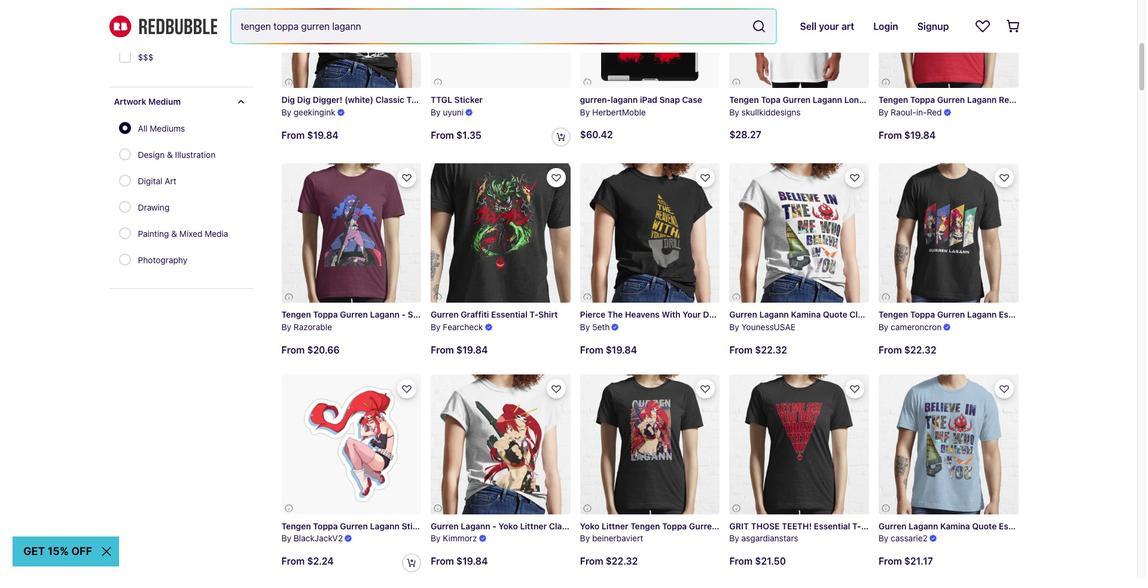 Task type: describe. For each thing, give the bounding box(es) containing it.
lagann inside "yoko littner tengen toppa gurren lagann essential t-shirt by beinerbaviert"
[[719, 521, 749, 531]]

with
[[662, 309, 681, 320]]

in-
[[917, 107, 927, 117]]

t- inside tengen toppa gurren lagann - simon & lagann  essential t-shirt by razorable
[[514, 309, 522, 320]]

from for tengen toppa gurren lagann essential t-shirt
[[879, 345, 902, 355]]

$19.84 for kimmorz
[[457, 556, 488, 567]]

gurren-lagann ipad snap case by herbertmoble
[[580, 94, 702, 117]]

essential inside "yoko littner tengen toppa gurren lagann essential t-shirt by beinerbaviert"
[[751, 521, 787, 531]]

by cassarie2
[[879, 533, 928, 544]]

tengen for tengen toppa gurren lagann sticker
[[282, 521, 311, 531]]

by up from $2.24
[[282, 533, 291, 544]]

by inside gurren lagann kamina quote   classic t-shirt by younessusae
[[730, 322, 740, 332]]

quote for essential
[[973, 521, 997, 531]]

gurren lagann - yoko littner classic t-shirt image
[[431, 375, 571, 514]]

tengen for tengen toppa gurren lagann - simon & lagann  essential t-shirt by razorable
[[282, 309, 311, 320]]

yoko inside "yoko littner tengen toppa gurren lagann essential t-shirt by beinerbaviert"
[[580, 521, 600, 531]]

$21.50
[[755, 556, 786, 567]]

2 dig from the left
[[297, 94, 311, 105]]

shirt inside tengen toppa gurren lagann - simon & lagann  essential t-shirt by razorable
[[522, 309, 542, 320]]

geekingink
[[294, 107, 336, 117]]

& inside tengen toppa gurren lagann - simon & lagann  essential t-shirt by razorable
[[435, 309, 441, 320]]

grit those teeth! essential t-shirt by asgardianstars
[[730, 521, 881, 544]]

1 littner from the left
[[520, 521, 547, 531]]

lagann inside gurren lagann kamina quote   classic t-shirt by younessusae
[[760, 309, 789, 320]]

$28.27
[[730, 129, 762, 140]]

tengen toppa gurren lagann - simon & lagann  essential t-shirt image
[[282, 163, 421, 303]]

tengen inside "yoko littner tengen toppa gurren lagann essential t-shirt by beinerbaviert"
[[631, 521, 660, 531]]

graffiti
[[461, 309, 489, 320]]

uyuni
[[443, 107, 464, 117]]

toppa for tengen toppa gurren lagann sticker
[[313, 521, 338, 531]]

$19.84 for fearcheck
[[457, 345, 488, 355]]

simon
[[408, 309, 433, 320]]

artwork medium button
[[109, 87, 253, 116]]

kamina for classic
[[791, 309, 821, 320]]

by fearcheck
[[431, 322, 483, 332]]

by left kimmorz
[[431, 533, 441, 544]]

from $1.35
[[431, 130, 482, 140]]

gurren-lagann ipad snap case image
[[580, 0, 720, 88]]

illustration
[[175, 150, 216, 160]]

gurren inside tengen toppa gurren lagann - simon & lagann  essential t-shirt by razorable
[[340, 309, 368, 320]]

case
[[682, 94, 702, 105]]

dig dig digger! (white) classic t-shirt image
[[282, 0, 421, 88]]

$22.32 for tengen toppa gurren lagann essential t-shirt
[[905, 345, 937, 355]]

toppa for tengen toppa gurren lagann - simon & lagann  essential t-shirt by razorable
[[313, 309, 338, 320]]

from $19.84 for 5eth
[[580, 345, 637, 355]]

from for tengen toppa gurren lagann - simon & lagann  essential t-shirt
[[282, 345, 305, 355]]

toppa inside "yoko littner tengen toppa gurren lagann essential t-shirt by beinerbaviert"
[[662, 521, 687, 531]]

from for pierce the heavens with your drill classic t-shirt
[[580, 345, 604, 355]]

artwork
[[114, 96, 146, 107]]

drill
[[703, 309, 720, 320]]

by down simon
[[431, 322, 441, 332]]

kamina for essential
[[941, 521, 970, 531]]

& for mixed
[[171, 229, 177, 239]]

fearcheck
[[443, 322, 483, 332]]

0 vertical spatial sticker
[[455, 94, 483, 105]]

artwork medium
[[114, 96, 181, 107]]

from for gurren graffiti essential t-shirt
[[431, 345, 454, 355]]

design & illustration
[[138, 150, 216, 160]]

from $19.84 for raoul-
[[879, 130, 936, 140]]

blackjackv2
[[294, 533, 343, 544]]

medium
[[148, 96, 181, 107]]

Search term search field
[[231, 10, 748, 43]]

photography
[[138, 255, 187, 265]]

pierce
[[580, 309, 606, 320]]

cameroncron
[[891, 322, 942, 332]]

lagann inside tengen topa gurren lagann long t-shirt by skullkiddesigns
[[813, 94, 843, 105]]

ipad
[[640, 94, 658, 105]]

gurren lagann kamina quote essential t-shirt
[[879, 521, 1066, 531]]

digital art
[[138, 176, 176, 186]]

- inside tengen toppa gurren lagann - simon & lagann  essential t-shirt by razorable
[[402, 309, 406, 320]]

digital
[[138, 176, 162, 186]]

by left cassarie2
[[879, 533, 889, 544]]

$60.42
[[580, 129, 613, 140]]

by left raoul-
[[879, 107, 889, 117]]

raoul-
[[891, 107, 917, 117]]

$21.17
[[905, 556, 933, 567]]

by 5eth
[[580, 322, 610, 332]]

(white)
[[345, 94, 373, 105]]

drawing
[[138, 202, 170, 212]]

littner inside "yoko littner tengen toppa gurren lagann essential t-shirt by beinerbaviert"
[[602, 521, 629, 531]]

tengen toppa gurren lagann red essential t-shirt image
[[879, 0, 1019, 88]]

ttgl sticker
[[431, 94, 483, 105]]

toppa for tengen toppa gurren lagann essential t-shirt
[[911, 309, 935, 320]]

gurren-
[[580, 94, 611, 105]]

$1.35
[[457, 130, 482, 140]]

from for tengen toppa gurren lagann red essential t-shirt
[[879, 130, 902, 140]]

by inside tengen toppa gurren lagann - simon & lagann  essential t-shirt by razorable
[[282, 322, 291, 332]]

younessusae
[[742, 322, 796, 332]]

mediums
[[150, 123, 185, 133]]

1 horizontal spatial -
[[493, 521, 497, 531]]

from $19.84 for fearcheck
[[431, 345, 488, 355]]

ttgl
[[431, 94, 452, 105]]

tengen toppa gurren lagann essential t-shirt
[[879, 309, 1066, 320]]

from for gurren lagann - yoko littner classic t-shirt
[[431, 556, 454, 567]]

by uyuni
[[431, 107, 464, 117]]

classic inside gurren lagann kamina quote   classic t-shirt by younessusae
[[850, 309, 879, 320]]

grit those teeth! essential t-shirt image
[[730, 375, 869, 514]]

from $2.24
[[282, 556, 334, 567]]

$19.84 for 5eth
[[606, 345, 637, 355]]

painting & mixed media
[[138, 229, 228, 239]]

& for illustration
[[167, 150, 173, 160]]

by inside gurren-lagann ipad snap case by herbertmoble
[[580, 107, 590, 117]]

gurren lagann kamina quote   classic t-shirt by younessusae
[[730, 309, 909, 332]]



Task type: locate. For each thing, give the bounding box(es) containing it.
from $19.84 for geekingink
[[282, 130, 339, 140]]

essential inside tengen toppa gurren lagann - simon & lagann  essential t-shirt by razorable
[[475, 309, 511, 320]]

littner
[[520, 521, 547, 531], [602, 521, 629, 531]]

0 horizontal spatial littner
[[520, 521, 547, 531]]

tengen inside tengen topa gurren lagann long t-shirt by skullkiddesigns
[[730, 94, 759, 105]]

quote for classic
[[823, 309, 848, 320]]

0 horizontal spatial red
[[927, 107, 942, 117]]

from for grit those teeth! essential t-shirt
[[730, 556, 753, 567]]

mixed
[[179, 229, 203, 239]]

tengen up beinerbaviert
[[631, 521, 660, 531]]

$19.84 for geekingink
[[307, 130, 339, 140]]

from $19.84 down by raoul-in-red
[[879, 130, 936, 140]]

asgardianstars
[[742, 533, 799, 544]]

heavens
[[625, 309, 660, 320]]

tengen toppa gurren lagann - simon & lagann  essential t-shirt by razorable
[[282, 309, 542, 332]]

2 horizontal spatial from $22.32
[[879, 345, 937, 355]]

tengen toppa gurren lagann red essential t-shirt
[[879, 94, 1084, 105]]

1 horizontal spatial $22.32
[[755, 345, 788, 355]]

from down younessusae
[[730, 345, 753, 355]]

t- inside grit those teeth! essential t-shirt by asgardianstars
[[853, 521, 861, 531]]

by down 'pierce'
[[580, 322, 590, 332]]

gurren graffiti essential t-shirt image
[[396, 128, 606, 338]]

ttgl sticker image
[[431, 0, 571, 88]]

cassarie2
[[891, 533, 928, 544]]

pierce the heavens with your drill classic t-shirt image
[[580, 163, 720, 303]]

t- inside tengen topa gurren lagann long t-shirt by skullkiddesigns
[[867, 94, 875, 105]]

1 vertical spatial kamina
[[941, 521, 970, 531]]

0 horizontal spatial $22.32
[[606, 556, 638, 567]]

$22.32 for gurren lagann kamina quote   classic t-shirt
[[755, 345, 788, 355]]

all mediums
[[138, 123, 185, 133]]

0 vertical spatial red
[[999, 94, 1015, 105]]

from left the $2.24
[[282, 556, 305, 567]]

tengen for tengen toppa gurren lagann red essential t-shirt
[[879, 94, 909, 105]]

tengen up razorable
[[282, 309, 311, 320]]

from $19.84 down by fearcheck
[[431, 345, 488, 355]]

yoko littner tengen toppa gurren lagann essential t-shirt by beinerbaviert
[[580, 521, 818, 544]]

shirt
[[415, 94, 435, 105], [875, 94, 895, 105], [1064, 94, 1084, 105], [522, 309, 542, 320], [539, 309, 558, 320], [890, 309, 909, 320], [762, 309, 781, 320], [1046, 309, 1066, 320], [589, 521, 608, 531], [861, 521, 881, 531], [798, 521, 818, 531], [1046, 521, 1066, 531]]

yoko littner tengen toppa gurren lagann essential t-shirt image
[[580, 375, 720, 514]]

0 horizontal spatial kamina
[[791, 309, 821, 320]]

2 yoko from the left
[[580, 521, 600, 531]]

1 horizontal spatial from $22.32
[[730, 345, 788, 355]]

from $22.32 down younessusae
[[730, 345, 788, 355]]

-
[[402, 309, 406, 320], [493, 521, 497, 531]]

quote
[[823, 309, 848, 320], [973, 521, 997, 531]]

gurren lagann kamina quote   classic t-shirt image
[[730, 163, 869, 303]]

by left younessusae
[[730, 322, 740, 332]]

2 horizontal spatial $22.32
[[905, 345, 937, 355]]

None radio
[[119, 122, 131, 134], [119, 175, 131, 187], [119, 254, 131, 266], [119, 122, 131, 134], [119, 175, 131, 187], [119, 254, 131, 266]]

snap
[[660, 94, 680, 105]]

1 horizontal spatial yoko
[[580, 521, 600, 531]]

from down razorable
[[282, 345, 305, 355]]

&
[[167, 150, 173, 160], [171, 229, 177, 239], [435, 309, 441, 320]]

& right "design" on the left top
[[167, 150, 173, 160]]

tengen for tengen toppa gurren lagann essential t-shirt
[[879, 309, 909, 320]]

1 vertical spatial red
[[927, 107, 942, 117]]

from down by cassarie2 in the right bottom of the page
[[879, 556, 902, 567]]

yoko
[[499, 521, 518, 531], [580, 521, 600, 531]]

by down gurren-
[[580, 107, 590, 117]]

from $22.32 for yoko littner tengen toppa gurren lagann essential t-shirt
[[580, 556, 638, 567]]

2 vertical spatial &
[[435, 309, 441, 320]]

from $19.84 down 5eth
[[580, 345, 637, 355]]

shirt inside "yoko littner tengen toppa gurren lagann essential t-shirt by beinerbaviert"
[[798, 521, 818, 531]]

0 horizontal spatial yoko
[[499, 521, 518, 531]]

gurren lagann - yoko littner classic t-shirt
[[431, 521, 608, 531]]

by down ttgl
[[431, 107, 441, 117]]

by down grit
[[730, 533, 740, 544]]

kamina inside gurren lagann kamina quote   classic t-shirt by younessusae
[[791, 309, 821, 320]]

0 horizontal spatial quote
[[823, 309, 848, 320]]

dig
[[282, 94, 295, 105], [297, 94, 311, 105]]

gurren graffiti essential t-shirt
[[431, 309, 558, 320]]

from $21.50
[[730, 556, 786, 567]]

from $22.32
[[730, 345, 788, 355], [879, 345, 937, 355], [580, 556, 638, 567]]

1 horizontal spatial kamina
[[941, 521, 970, 531]]

from $19.84 down by geekingink
[[282, 130, 339, 140]]

gurren lagann kamina quote essential t-shirt image
[[879, 375, 1019, 514]]

by kimmorz
[[431, 533, 477, 544]]

1 horizontal spatial littner
[[602, 521, 629, 531]]

your
[[683, 309, 701, 320]]

painting
[[138, 229, 169, 239]]

herbertmoble
[[592, 107, 646, 117]]

all
[[138, 123, 148, 133]]

from for gurren lagann kamina quote   classic t-shirt
[[730, 345, 753, 355]]

classic
[[376, 94, 405, 105], [850, 309, 879, 320], [722, 309, 751, 320], [549, 521, 578, 531]]

by left geekingink
[[282, 107, 291, 117]]

quote inside gurren lagann kamina quote   classic t-shirt by younessusae
[[823, 309, 848, 320]]

2 littner from the left
[[602, 521, 629, 531]]

shirt inside gurren lagann kamina quote   classic t-shirt by younessusae
[[890, 309, 909, 320]]

by up $28.27
[[730, 107, 740, 117]]

from $22.32 down beinerbaviert
[[580, 556, 638, 567]]

$20.66
[[307, 345, 340, 355]]

long
[[845, 94, 865, 105]]

kimmorz
[[443, 533, 477, 544]]

1 horizontal spatial sticker
[[455, 94, 483, 105]]

by blackjackv2
[[282, 533, 343, 544]]

$19.84 down kimmorz
[[457, 556, 488, 567]]

& right simon
[[435, 309, 441, 320]]

tengen for tengen topa gurren lagann long t-shirt by skullkiddesigns
[[730, 94, 759, 105]]

beinerbaviert
[[592, 533, 643, 544]]

topa
[[761, 94, 781, 105]]

gurren inside gurren lagann kamina quote   classic t-shirt by younessusae
[[730, 309, 758, 320]]

from $20.66
[[282, 345, 340, 355]]

1 vertical spatial quote
[[973, 521, 997, 531]]

from down by geekingink
[[282, 130, 305, 140]]

0 vertical spatial kamina
[[791, 309, 821, 320]]

t-
[[407, 94, 415, 105], [867, 94, 875, 105], [1055, 94, 1064, 105], [514, 309, 522, 320], [530, 309, 539, 320], [881, 309, 890, 320], [753, 309, 762, 320], [1038, 309, 1046, 320], [580, 521, 589, 531], [853, 521, 861, 531], [789, 521, 798, 531], [1038, 521, 1046, 531]]

from $22.32 down by cameroncron on the right bottom
[[879, 345, 937, 355]]

gurren inside tengen topa gurren lagann long t-shirt by skullkiddesigns
[[783, 94, 811, 105]]

1 vertical spatial sticker
[[402, 521, 430, 531]]

by raoul-in-red
[[879, 107, 942, 117]]

the
[[608, 309, 623, 320]]

shirt inside tengen topa gurren lagann long t-shirt by skullkiddesigns
[[875, 94, 895, 105]]

tengen inside tengen toppa gurren lagann - simon & lagann  essential t-shirt by razorable
[[282, 309, 311, 320]]

by inside "yoko littner tengen toppa gurren lagann essential t-shirt by beinerbaviert"
[[580, 533, 590, 544]]

none checkbox inside price group
[[119, 51, 133, 65]]

& left "mixed"
[[171, 229, 177, 239]]

1 vertical spatial -
[[493, 521, 497, 531]]

skullkiddesigns
[[742, 107, 801, 117]]

toppa for tengen toppa gurren lagann red essential t-shirt
[[911, 94, 935, 105]]

0 vertical spatial -
[[402, 309, 406, 320]]

0 vertical spatial &
[[167, 150, 173, 160]]

1 dig from the left
[[282, 94, 295, 105]]

redbubble logo image
[[109, 15, 217, 37]]

teeth!
[[782, 521, 812, 531]]

None checkbox
[[119, 51, 133, 65]]

lagann
[[611, 94, 638, 105]]

tengen up by blackjackv2
[[282, 521, 311, 531]]

1 horizontal spatial quote
[[973, 521, 997, 531]]

from $19.84 down kimmorz
[[431, 556, 488, 567]]

by inside grit those teeth! essential t-shirt by asgardianstars
[[730, 533, 740, 544]]

lagann
[[813, 94, 843, 105], [968, 94, 997, 105], [370, 309, 400, 320], [443, 309, 473, 320], [760, 309, 789, 320], [968, 309, 997, 320], [370, 521, 400, 531], [461, 521, 490, 531], [719, 521, 749, 531], [909, 521, 939, 531]]

from down by cameroncron on the right bottom
[[879, 345, 902, 355]]

digger!
[[313, 94, 343, 105]]

1 vertical spatial &
[[171, 229, 177, 239]]

tengen toppa gurren lagann essential t-shirt image
[[879, 163, 1019, 303]]

$22.32 down beinerbaviert
[[606, 556, 638, 567]]

0 horizontal spatial -
[[402, 309, 406, 320]]

essential inside grit those teeth! essential t-shirt by asgardianstars
[[814, 521, 850, 531]]

tengen up raoul-
[[879, 94, 909, 105]]

$19.84 down geekingink
[[307, 130, 339, 140]]

art
[[165, 176, 176, 186]]

by cameroncron
[[879, 322, 942, 332]]

from down raoul-
[[879, 130, 902, 140]]

$19.84 down fearcheck
[[457, 345, 488, 355]]

from left $21.50 at the right
[[730, 556, 753, 567]]

sticker
[[455, 94, 483, 105], [402, 521, 430, 531]]

gurren inside "yoko littner tengen toppa gurren lagann essential t-shirt by beinerbaviert"
[[689, 521, 717, 531]]

from for yoko littner tengen toppa gurren lagann essential t-shirt
[[580, 556, 604, 567]]

toppa inside tengen toppa gurren lagann - simon & lagann  essential t-shirt by razorable
[[313, 309, 338, 320]]

tengen up by cameroncron on the right bottom
[[879, 309, 909, 320]]

by
[[282, 107, 291, 117], [431, 107, 441, 117], [730, 107, 740, 117], [580, 107, 590, 117], [879, 107, 889, 117], [282, 322, 291, 332], [431, 322, 441, 332], [730, 322, 740, 332], [580, 322, 590, 332], [879, 322, 889, 332], [282, 533, 291, 544], [431, 533, 441, 544], [730, 533, 740, 544], [580, 533, 590, 544], [879, 533, 889, 544]]

from $19.84
[[282, 130, 339, 140], [879, 130, 936, 140], [431, 345, 488, 355], [580, 345, 637, 355], [431, 556, 488, 567]]

dig dig digger! (white) classic t-shirt
[[282, 94, 435, 105]]

price group
[[118, 0, 153, 72]]

None radio
[[119, 148, 131, 160], [119, 201, 131, 213], [119, 227, 131, 239], [119, 148, 131, 160], [119, 201, 131, 213], [119, 227, 131, 239]]

1 horizontal spatial dig
[[297, 94, 311, 105]]

by geekingink
[[282, 107, 336, 117]]

tengen topa gurren lagann long t-shirt by skullkiddesigns
[[730, 94, 895, 117]]

from down by fearcheck
[[431, 345, 454, 355]]

from down beinerbaviert
[[580, 556, 604, 567]]

0 horizontal spatial dig
[[282, 94, 295, 105]]

from down the by kimmorz
[[431, 556, 454, 567]]

pierce the heavens with your drill classic t-shirt
[[580, 309, 781, 320]]

artwork medium option group
[[119, 116, 235, 274]]

toppa
[[911, 94, 935, 105], [313, 309, 338, 320], [911, 309, 935, 320], [313, 521, 338, 531], [662, 521, 687, 531]]

essential
[[1017, 94, 1053, 105], [475, 309, 511, 320], [491, 309, 528, 320], [999, 309, 1036, 320], [814, 521, 850, 531], [751, 521, 787, 531], [999, 521, 1036, 531]]

those
[[751, 521, 780, 531]]

t- inside gurren lagann kamina quote   classic t-shirt by younessusae
[[881, 309, 890, 320]]

tengen topa gurren lagann long t-shirt image
[[730, 0, 869, 88]]

grit
[[730, 521, 749, 531]]

from for dig dig digger! (white) classic t-shirt
[[282, 130, 305, 140]]

media
[[205, 229, 228, 239]]

$22.32 for yoko littner tengen toppa gurren lagann essential t-shirt
[[606, 556, 638, 567]]

by left beinerbaviert
[[580, 533, 590, 544]]

0 horizontal spatial from $22.32
[[580, 556, 638, 567]]

by left razorable
[[282, 322, 291, 332]]

from $21.17
[[879, 556, 933, 567]]

$19.84 for raoul-
[[905, 130, 936, 140]]

shirt inside grit those teeth! essential t-shirt by asgardianstars
[[861, 521, 881, 531]]

tengen left topa
[[730, 94, 759, 105]]

from $22.32 for tengen toppa gurren lagann essential t-shirt
[[879, 345, 937, 355]]

1 horizontal spatial red
[[999, 94, 1015, 105]]

5eth
[[592, 322, 610, 332]]

from $22.32 for gurren lagann kamina quote   classic t-shirt
[[730, 345, 788, 355]]

from down by uyuni
[[431, 130, 454, 140]]

from down by 5eth
[[580, 345, 604, 355]]

$19.84 down 5eth
[[606, 345, 637, 355]]

tengen
[[730, 94, 759, 105], [879, 94, 909, 105], [282, 309, 311, 320], [879, 309, 909, 320], [282, 521, 311, 531], [631, 521, 660, 531]]

gurren
[[783, 94, 811, 105], [938, 94, 965, 105], [340, 309, 368, 320], [431, 309, 459, 320], [730, 309, 758, 320], [938, 309, 965, 320], [340, 521, 368, 531], [431, 521, 459, 531], [689, 521, 717, 531], [879, 521, 907, 531]]

$2.24
[[307, 556, 334, 567]]

None field
[[231, 10, 776, 43]]

$22.32 down cameroncron
[[905, 345, 937, 355]]

from
[[282, 130, 305, 140], [431, 130, 454, 140], [879, 130, 902, 140], [282, 345, 305, 355], [730, 345, 753, 355], [431, 345, 454, 355], [580, 345, 604, 355], [879, 345, 902, 355], [730, 556, 753, 567], [580, 556, 604, 567], [282, 556, 305, 567], [431, 556, 454, 567], [879, 556, 902, 567]]

$22.32
[[755, 345, 788, 355], [905, 345, 937, 355], [606, 556, 638, 567]]

$19.84 down in-
[[905, 130, 936, 140]]

$22.32 down younessusae
[[755, 345, 788, 355]]

tengen toppa gurren lagann sticker
[[282, 521, 430, 531]]

1 yoko from the left
[[499, 521, 518, 531]]

0 vertical spatial quote
[[823, 309, 848, 320]]

t- inside "yoko littner tengen toppa gurren lagann essential t-shirt by beinerbaviert"
[[789, 521, 798, 531]]

design
[[138, 150, 165, 160]]

from $19.84 for kimmorz
[[431, 556, 488, 567]]

from for gurren lagann kamina quote essential t-shirt
[[879, 556, 902, 567]]

tengen toppa gurren lagann sticker image
[[282, 375, 421, 514]]

razorable
[[294, 322, 332, 332]]

by left cameroncron
[[879, 322, 889, 332]]

0 horizontal spatial sticker
[[402, 521, 430, 531]]

red
[[999, 94, 1015, 105], [927, 107, 942, 117]]

by inside tengen topa gurren lagann long t-shirt by skullkiddesigns
[[730, 107, 740, 117]]



Task type: vqa. For each thing, say whether or not it's contained in the screenshot.


